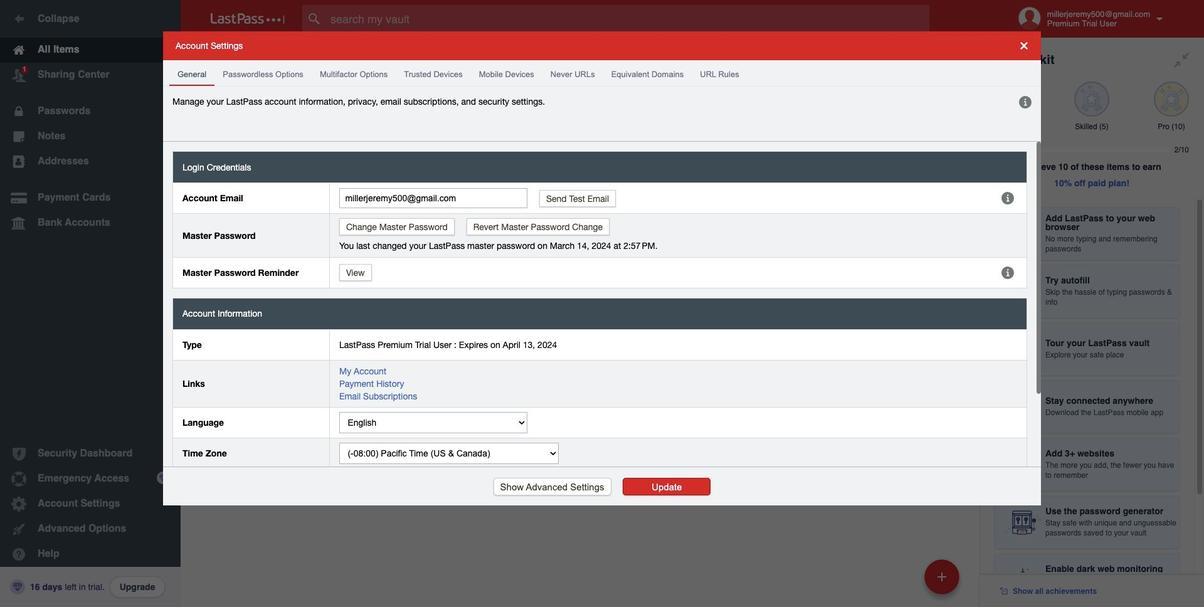 Task type: vqa. For each thing, say whether or not it's contained in the screenshot.
search my vault 'text field'
yes



Task type: locate. For each thing, give the bounding box(es) containing it.
new item navigation
[[920, 556, 968, 607]]

new item image
[[938, 573, 947, 581]]

main navigation navigation
[[0, 0, 181, 607]]



Task type: describe. For each thing, give the bounding box(es) containing it.
Search search field
[[302, 5, 954, 33]]

search my vault text field
[[302, 5, 954, 33]]

vault options navigation
[[181, 38, 980, 75]]

lastpass image
[[211, 13, 285, 24]]



